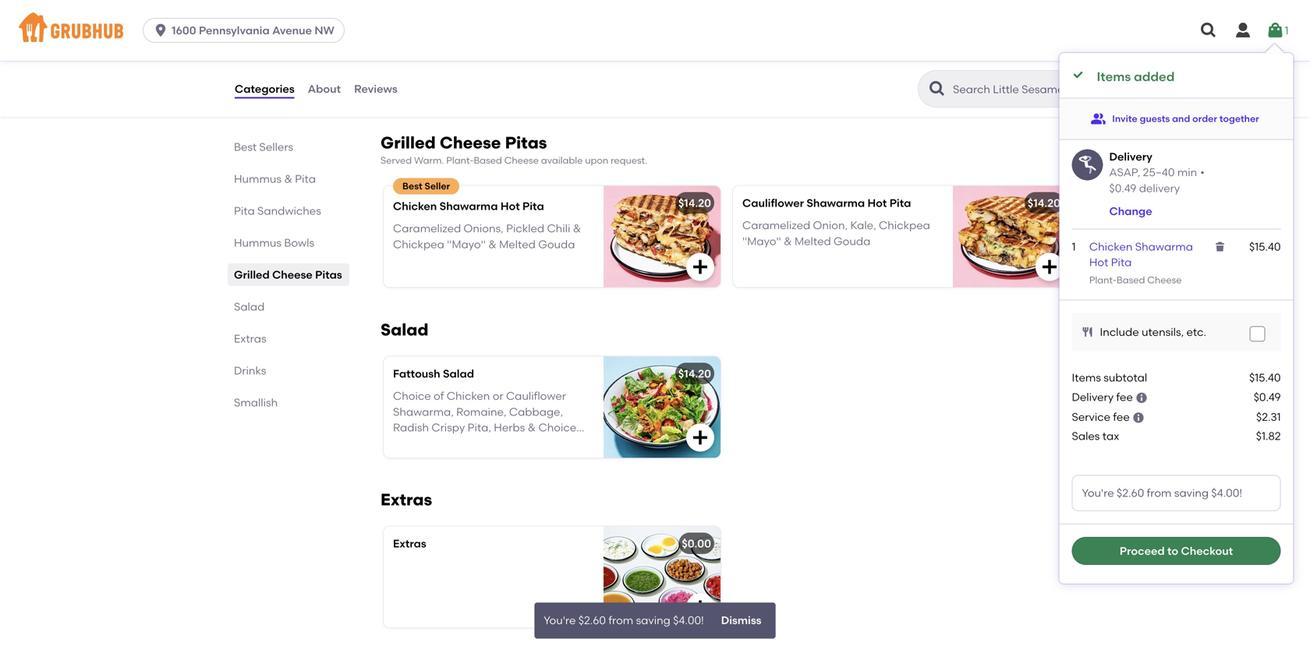 Task type: describe. For each thing, give the bounding box(es) containing it.
order
[[1193, 113, 1217, 124]]

1600 pennsylvania avenue nw button
[[143, 18, 351, 43]]

invite guests and order together button
[[1090, 105, 1259, 133]]

delivery for fee
[[1072, 391, 1114, 404]]

melted inside the caramelized onion, kale, chickpea "mayo" & melted gouda
[[795, 235, 831, 248]]

svg image inside 1 button
[[1266, 21, 1285, 40]]

$14.20 for caramelized onion, kale, chickpea "mayo" & melted gouda
[[1028, 197, 1061, 210]]

0 vertical spatial chicken
[[393, 200, 437, 213]]

1600
[[172, 24, 196, 37]]

pita,
[[468, 421, 491, 434]]

0 horizontal spatial from
[[609, 613, 634, 626]]

"caesar"
[[427, 453, 476, 466]]

romaine,
[[456, 405, 507, 419]]

hummus bowls
[[234, 236, 314, 250]]

sales tax
[[1072, 430, 1119, 443]]

cauliflower inside choice of chicken or cauliflower shawarma, romaine, cabbage, radish crispy pita, herbs & choice of sumac dressing, labneh ranch & tahini "caesar"
[[506, 390, 566, 403]]

$1.82
[[1256, 430, 1281, 443]]

proceed to checkout button
[[1072, 537, 1281, 565]]

served inside grilled cheese pitas served warm. plant-based cheese available upon request.
[[381, 155, 412, 166]]

reviews
[[354, 82, 398, 95]]

labneh
[[497, 437, 537, 450]]

$2.60 inside items added tooltip
[[1117, 487, 1144, 500]]

onions,
[[464, 222, 504, 235]]

1 vertical spatial choice
[[539, 421, 576, 434]]

service fee
[[1072, 411, 1130, 424]]

caramelized onions, pickled chili & chickpea "mayo" & melted gouda
[[393, 222, 581, 251]]

proceed
[[1120, 545, 1165, 558]]

1 horizontal spatial $0.49
[[1254, 391, 1281, 404]]

cauliflower shawarma hot pita image
[[953, 186, 1070, 288]]

pickled cabbage, preserved lemon tahini & herbs served w/ warm pita
[[393, 32, 583, 61]]

0 vertical spatial extras
[[234, 332, 266, 345]]

checkout
[[1181, 545, 1233, 558]]

alert containing you're $2.60 from saving $4.00!
[[535, 601, 776, 637]]

& right chili
[[573, 222, 581, 235]]

0 vertical spatial cauliflower
[[742, 197, 804, 210]]

smallish
[[234, 396, 278, 409]]

invite guests and order together
[[1112, 113, 1259, 124]]

you're inside alert
[[544, 613, 576, 626]]

cheese down bowls
[[272, 268, 313, 282]]

delivery for asap,
[[1109, 150, 1153, 163]]

pitas for grilled cheese pitas
[[315, 268, 342, 282]]

1 inside items added tooltip
[[1072, 240, 1076, 253]]

delivery asap, 25–40 min • $0.49 delivery
[[1109, 150, 1205, 195]]

"mayo" inside the caramelized onion, kale, chickpea "mayo" & melted gouda
[[742, 235, 781, 248]]

plant- inside grilled cheese pitas served warm. plant-based cheese available upon request.
[[446, 155, 474, 166]]

25–40
[[1143, 166, 1175, 179]]

fee for delivery fee
[[1116, 391, 1133, 404]]

1 vertical spatial you're $2.60 from saving $4.00!
[[544, 613, 704, 626]]

items subtotal
[[1072, 371, 1147, 384]]

best sellers
[[234, 140, 293, 154]]

together
[[1220, 113, 1259, 124]]

dismiss
[[721, 613, 762, 626]]

drinks
[[234, 364, 266, 377]]

& up sandwiches
[[284, 172, 292, 186]]

pita up sandwiches
[[295, 172, 316, 186]]

1 vertical spatial extras
[[381, 490, 432, 510]]

1 inside button
[[1285, 24, 1289, 37]]

include utensils, etc.
[[1100, 325, 1206, 339]]

reviews button
[[353, 61, 398, 117]]

ranch
[[539, 437, 574, 450]]

w/
[[511, 48, 525, 61]]

caramelized onion, kale, chickpea "mayo" & melted gouda
[[742, 219, 930, 248]]

caramelized for chickpea
[[393, 222, 461, 235]]

cabbage, inside pickled cabbage, preserved lemon tahini & herbs served w/ warm pita
[[434, 32, 488, 45]]

chicken shawarma hot pita link
[[1089, 240, 1193, 269]]

hummus & pita
[[234, 172, 316, 186]]

chicken inside chicken shawarma hot pita link
[[1089, 240, 1133, 253]]

best for best sellers
[[234, 140, 257, 154]]

chicken shawarma hot pita inside items added tooltip
[[1089, 240, 1193, 269]]

0 horizontal spatial chicken shawarma hot pita
[[393, 200, 544, 213]]

0 horizontal spatial $2.60
[[579, 613, 606, 626]]

chicken inside choice of chicken or cauliflower shawarma, romaine, cabbage, radish crispy pita, herbs & choice of sumac dressing, labneh ranch & tahini "caesar"
[[447, 390, 490, 403]]

0 horizontal spatial of
[[393, 437, 404, 450]]

•
[[1200, 166, 1205, 179]]

1 $15.40 from the top
[[1249, 240, 1281, 253]]

people icon image
[[1090, 111, 1106, 127]]

guests
[[1140, 113, 1170, 124]]

about button
[[307, 61, 342, 117]]

change button
[[1109, 204, 1152, 219]]

min
[[1177, 166, 1197, 179]]

tax
[[1103, 430, 1119, 443]]

about
[[308, 82, 341, 95]]

grilled cheese pitas
[[234, 268, 342, 282]]

onion,
[[813, 219, 848, 232]]

dressing,
[[446, 437, 494, 450]]

kale,
[[850, 219, 876, 232]]

0 vertical spatial of
[[434, 390, 444, 403]]

warm.
[[414, 155, 444, 166]]

$0.00
[[682, 537, 711, 551]]

& inside the caramelized onion, kale, chickpea "mayo" & melted gouda
[[784, 235, 792, 248]]

items for items subtotal
[[1072, 371, 1101, 384]]

cabbage, inside choice of chicken or cauliflower shawarma, romaine, cabbage, radish crispy pita, herbs & choice of sumac dressing, labneh ranch & tahini "caesar"
[[509, 405, 563, 419]]

shawarma for onions,
[[440, 200, 498, 213]]

melted inside caramelized onions, pickled chili & chickpea "mayo" & melted gouda
[[499, 238, 536, 251]]

best for best seller
[[402, 181, 422, 192]]

served inside pickled cabbage, preserved lemon tahini & herbs served w/ warm pita
[[472, 48, 508, 61]]

categories button
[[234, 61, 295, 117]]

lemon
[[546, 32, 582, 45]]

fattoush
[[393, 367, 440, 381]]

available
[[541, 155, 583, 166]]

grilled for grilled cheese pitas served warm. plant-based cheese available upon request.
[[381, 133, 436, 153]]

1 vertical spatial $4.00!
[[673, 613, 704, 626]]

pita down available
[[523, 200, 544, 213]]

items added tooltip
[[1059, 44, 1293, 584]]

shawarma inside items added tooltip
[[1135, 240, 1193, 253]]

sumac
[[406, 437, 443, 450]]

cheese inside items added tooltip
[[1147, 275, 1182, 286]]

upon
[[585, 155, 608, 166]]

sales
[[1072, 430, 1100, 443]]

from inside items added tooltip
[[1147, 487, 1172, 500]]

hummus for hummus bowls
[[234, 236, 282, 250]]

etc.
[[1187, 325, 1206, 339]]

subtotal
[[1104, 371, 1147, 384]]

warm
[[528, 48, 560, 61]]

asap,
[[1109, 166, 1140, 179]]

& down the onions,
[[488, 238, 497, 251]]

plant-based cheese
[[1089, 275, 1182, 286]]

"mayo" inside caramelized onions, pickled chili & chickpea "mayo" & melted gouda
[[447, 238, 486, 251]]

pennsylvania
[[199, 24, 270, 37]]

hummus for hummus & pita
[[234, 172, 282, 186]]

plant- inside items added tooltip
[[1089, 275, 1117, 286]]

2 vertical spatial salad
[[443, 367, 474, 381]]

preserved
[[490, 32, 543, 45]]

1 horizontal spatial salad
[[381, 320, 429, 340]]

pita sandwiches
[[234, 204, 321, 218]]



Task type: locate. For each thing, give the bounding box(es) containing it.
pita up the caramelized onion, kale, chickpea "mayo" & melted gouda on the right top of the page
[[890, 197, 911, 210]]

1 vertical spatial best
[[402, 181, 422, 192]]

pita inside pickled cabbage, preserved lemon tahini & herbs served w/ warm pita
[[563, 48, 583, 61]]

plant- down chicken shawarma hot pita link
[[1089, 275, 1117, 286]]

chili
[[547, 222, 570, 235]]

delivery up asap,
[[1109, 150, 1153, 163]]

0 horizontal spatial $0.49
[[1109, 182, 1137, 195]]

$4.00!
[[1211, 487, 1242, 500], [673, 613, 704, 626]]

grilled inside grilled cheese pitas served warm. plant-based cheese available upon request.
[[381, 133, 436, 153]]

pickled left chili
[[506, 222, 544, 235]]

1 horizontal spatial pitas
[[505, 133, 547, 153]]

1 vertical spatial fee
[[1113, 411, 1130, 424]]

seller
[[425, 181, 450, 192]]

or
[[493, 390, 503, 403]]

caramelized
[[742, 219, 810, 232], [393, 222, 461, 235]]

served
[[472, 48, 508, 61], [381, 155, 412, 166]]

0 vertical spatial saving
[[1174, 487, 1209, 500]]

$2.31
[[1256, 411, 1281, 424]]

& down cauliflower shawarma hot pita
[[784, 235, 792, 248]]

1 vertical spatial plant-
[[1089, 275, 1117, 286]]

herbs up labneh
[[494, 421, 525, 434]]

1 vertical spatial 1
[[1072, 240, 1076, 253]]

shawarma for onion,
[[807, 197, 865, 210]]

items
[[1097, 69, 1131, 84], [1072, 371, 1101, 384]]

pita
[[563, 48, 583, 61], [295, 172, 316, 186], [890, 197, 911, 210], [523, 200, 544, 213], [234, 204, 255, 218], [1111, 256, 1132, 269]]

chickpea inside the caramelized onion, kale, chickpea "mayo" & melted gouda
[[879, 219, 930, 232]]

1 hummus from the top
[[234, 172, 282, 186]]

caramelized for &
[[742, 219, 810, 232]]

1 vertical spatial $15.40
[[1249, 371, 1281, 384]]

1 vertical spatial items
[[1072, 371, 1101, 384]]

0 vertical spatial salad
[[234, 300, 265, 314]]

& right reviews 'button' in the top of the page
[[427, 48, 435, 61]]

0 horizontal spatial grilled
[[234, 268, 270, 282]]

radish
[[393, 421, 429, 434]]

1 horizontal spatial gouda
[[834, 235, 871, 248]]

1 tahini from the top
[[393, 48, 424, 61]]

served left the warm.
[[381, 155, 412, 166]]

$15.40
[[1249, 240, 1281, 253], [1249, 371, 1281, 384]]

chicken shawarma hot pita up the onions,
[[393, 200, 544, 213]]

1 vertical spatial from
[[609, 613, 634, 626]]

$0.49 down asap,
[[1109, 182, 1137, 195]]

sandwiches
[[257, 204, 321, 218]]

0 vertical spatial $15.40
[[1249, 240, 1281, 253]]

pickled up reviews
[[393, 32, 431, 45]]

2 horizontal spatial hot
[[1089, 256, 1108, 269]]

0 vertical spatial items
[[1097, 69, 1131, 84]]

1 horizontal spatial melted
[[795, 235, 831, 248]]

0 vertical spatial $2.60
[[1117, 487, 1144, 500]]

$14.20
[[678, 197, 711, 210], [1028, 197, 1061, 210], [678, 367, 711, 381]]

pitas for grilled cheese pitas served warm. plant-based cheese available upon request.
[[505, 133, 547, 153]]

0 vertical spatial you're
[[1082, 487, 1114, 500]]

hot up plant-based cheese
[[1089, 256, 1108, 269]]

hummus
[[234, 172, 282, 186], [234, 236, 282, 250]]

pita up "hummus bowls"
[[234, 204, 255, 218]]

0 vertical spatial best
[[234, 140, 257, 154]]

chickpea inside caramelized onions, pickled chili & chickpea "mayo" & melted gouda
[[393, 238, 444, 251]]

1 horizontal spatial saving
[[1174, 487, 1209, 500]]

1 vertical spatial served
[[381, 155, 412, 166]]

0 vertical spatial pitas
[[505, 133, 547, 153]]

utensils,
[[1142, 325, 1184, 339]]

delivery
[[1139, 182, 1180, 195]]

1 horizontal spatial $4.00!
[[1211, 487, 1242, 500]]

0 horizontal spatial salad
[[234, 300, 265, 314]]

2 vertical spatial extras
[[393, 537, 426, 551]]

chicken down change button
[[1089, 240, 1133, 253]]

dismiss button
[[717, 611, 766, 628]]

herbs inside choice of chicken or cauliflower shawarma, romaine, cabbage, radish crispy pita, herbs & choice of sumac dressing, labneh ranch & tahini "caesar"
[[494, 421, 525, 434]]

cabbage,
[[434, 32, 488, 45], [509, 405, 563, 419]]

based inside items added tooltip
[[1117, 275, 1145, 286]]

cheese left available
[[504, 155, 539, 166]]

0 horizontal spatial choice
[[393, 390, 431, 403]]

1 vertical spatial pickled
[[506, 222, 544, 235]]

caramelized down the best seller
[[393, 222, 461, 235]]

alert
[[535, 601, 776, 637]]

fee up tax
[[1113, 411, 1130, 424]]

choice of chicken or cauliflower shawarma, romaine, cabbage, radish crispy pita, herbs & choice of sumac dressing, labneh ranch & tahini "caesar"
[[393, 390, 584, 466]]

1 vertical spatial salad
[[381, 320, 429, 340]]

grilled for grilled cheese pitas
[[234, 268, 270, 282]]

you're
[[1082, 487, 1114, 500], [544, 613, 576, 626]]

extras image
[[604, 527, 721, 628]]

$0.49 up $2.31
[[1254, 391, 1281, 404]]

gouda down chili
[[538, 238, 575, 251]]

1 horizontal spatial chicken shawarma hot pita
[[1089, 240, 1193, 269]]

0 horizontal spatial gouda
[[538, 238, 575, 251]]

chicken shawarma hot pita image
[[604, 186, 721, 288]]

"mayo" down the onions,
[[447, 238, 486, 251]]

1 horizontal spatial pickled
[[506, 222, 544, 235]]

0 horizontal spatial served
[[381, 155, 412, 166]]

delivery
[[1109, 150, 1153, 163], [1072, 391, 1114, 404]]

0 horizontal spatial cabbage,
[[434, 32, 488, 45]]

grilled cheese pitas served warm. plant-based cheese available upon request.
[[381, 133, 647, 166]]

delivery inside delivery asap, 25–40 min • $0.49 delivery
[[1109, 150, 1153, 163]]

change
[[1109, 205, 1152, 218]]

0 vertical spatial herbs
[[438, 48, 469, 61]]

tahini down sumac
[[393, 453, 424, 466]]

search icon image
[[928, 80, 947, 98]]

1 horizontal spatial $2.60
[[1117, 487, 1144, 500]]

svg image
[[1234, 21, 1252, 40], [1266, 21, 1285, 40], [1072, 69, 1084, 81], [1214, 241, 1227, 253], [1253, 329, 1262, 339], [691, 599, 710, 617]]

0 horizontal spatial pickled
[[393, 32, 431, 45]]

0 horizontal spatial melted
[[499, 238, 536, 251]]

pickled inside pickled cabbage, preserved lemon tahini & herbs served w/ warm pita
[[393, 32, 431, 45]]

melted down onion,
[[795, 235, 831, 248]]

herbs inside pickled cabbage, preserved lemon tahini & herbs served w/ warm pita
[[438, 48, 469, 61]]

0 vertical spatial hummus
[[234, 172, 282, 186]]

0 horizontal spatial caramelized
[[393, 222, 461, 235]]

caramelized inside the caramelized onion, kale, chickpea "mayo" & melted gouda
[[742, 219, 810, 232]]

0 vertical spatial delivery
[[1109, 150, 1153, 163]]

plant- right the warm.
[[446, 155, 474, 166]]

saving inside items added tooltip
[[1174, 487, 1209, 500]]

hot
[[868, 197, 887, 210], [501, 200, 520, 213], [1089, 256, 1108, 269]]

best left seller
[[402, 181, 422, 192]]

chickpea down the best seller
[[393, 238, 444, 251]]

herbs left w/
[[438, 48, 469, 61]]

caramelized inside caramelized onions, pickled chili & chickpea "mayo" & melted gouda
[[393, 222, 461, 235]]

cheese up the warm.
[[440, 133, 501, 153]]

$4.00! inside items added tooltip
[[1211, 487, 1242, 500]]

invite
[[1112, 113, 1138, 124]]

"mayo" down cauliflower shawarma hot pita
[[742, 235, 781, 248]]

cauliflower
[[742, 197, 804, 210], [506, 390, 566, 403]]

plant-
[[446, 155, 474, 166], [1089, 275, 1117, 286]]

0 vertical spatial $4.00!
[[1211, 487, 1242, 500]]

sellers
[[259, 140, 293, 154]]

tahini inside pickled cabbage, preserved lemon tahini & herbs served w/ warm pita
[[393, 48, 424, 61]]

0 vertical spatial choice
[[393, 390, 431, 403]]

shawarma,
[[393, 405, 454, 419]]

caramelized left onion,
[[742, 219, 810, 232]]

fattoush salad image
[[604, 357, 721, 458]]

items added
[[1097, 69, 1175, 84]]

hot for kale,
[[868, 197, 887, 210]]

1 vertical spatial chickpea
[[393, 238, 444, 251]]

0 horizontal spatial cauliflower
[[506, 390, 566, 403]]

crispy
[[432, 421, 465, 434]]

1 vertical spatial based
[[1117, 275, 1145, 286]]

2 horizontal spatial salad
[[443, 367, 474, 381]]

chicken down the best seller
[[393, 200, 437, 213]]

tahini inside choice of chicken or cauliflower shawarma, romaine, cabbage, radish crispy pita, herbs & choice of sumac dressing, labneh ranch & tahini "caesar"
[[393, 453, 424, 466]]

pickled inside caramelized onions, pickled chili & chickpea "mayo" & melted gouda
[[506, 222, 544, 235]]

you're $2.60 from saving $4.00! inside items added tooltip
[[1082, 487, 1242, 500]]

based inside grilled cheese pitas served warm. plant-based cheese available upon request.
[[474, 155, 502, 166]]

seasonal harissa braised beef bowl image
[[604, 0, 721, 101]]

1 horizontal spatial you're $2.60 from saving $4.00!
[[1082, 487, 1242, 500]]

& right ranch
[[576, 437, 584, 450]]

added
[[1134, 69, 1175, 84]]

svg image
[[1199, 21, 1218, 40], [153, 23, 169, 38], [691, 258, 710, 277], [1040, 258, 1059, 277], [1081, 326, 1094, 338], [1136, 392, 1148, 405], [1132, 412, 1145, 424], [691, 429, 710, 447]]

delivery icon image
[[1072, 149, 1103, 181]]

1 vertical spatial of
[[393, 437, 404, 450]]

0 vertical spatial plant-
[[446, 155, 474, 166]]

salad up fattoush
[[381, 320, 429, 340]]

pitas inside grilled cheese pitas served warm. plant-based cheese available upon request.
[[505, 133, 547, 153]]

of down radish
[[393, 437, 404, 450]]

of up shawarma,
[[434, 390, 444, 403]]

1600 pennsylvania avenue nw
[[172, 24, 334, 37]]

based right the warm.
[[474, 155, 502, 166]]

items left added at right top
[[1097, 69, 1131, 84]]

2 hummus from the top
[[234, 236, 282, 250]]

choice up ranch
[[539, 421, 576, 434]]

gouda inside the caramelized onion, kale, chickpea "mayo" & melted gouda
[[834, 235, 871, 248]]

grilled down "hummus bowls"
[[234, 268, 270, 282]]

based
[[474, 155, 502, 166], [1117, 275, 1145, 286]]

main navigation navigation
[[0, 0, 1310, 61]]

delivery fee
[[1072, 391, 1133, 404]]

cheese down chicken shawarma hot pita link
[[1147, 275, 1182, 286]]

cauliflower up the caramelized onion, kale, chickpea "mayo" & melted gouda on the right top of the page
[[742, 197, 804, 210]]

1 vertical spatial herbs
[[494, 421, 525, 434]]

fattoush salad
[[393, 367, 474, 381]]

1 horizontal spatial shawarma
[[807, 197, 865, 210]]

& inside pickled cabbage, preserved lemon tahini & herbs served w/ warm pita
[[427, 48, 435, 61]]

best left 'sellers'
[[234, 140, 257, 154]]

proceed to checkout
[[1120, 545, 1233, 558]]

delivery up service
[[1072, 391, 1114, 404]]

avenue
[[272, 24, 312, 37]]

1 horizontal spatial of
[[434, 390, 444, 403]]

1 horizontal spatial 1
[[1285, 24, 1289, 37]]

1 horizontal spatial plant-
[[1089, 275, 1117, 286]]

served left w/
[[472, 48, 508, 61]]

0 horizontal spatial chicken
[[393, 200, 437, 213]]

1 horizontal spatial chicken
[[447, 390, 490, 403]]

gouda
[[834, 235, 871, 248], [538, 238, 575, 251]]

shawarma up the onions,
[[440, 200, 498, 213]]

pita down lemon
[[563, 48, 583, 61]]

0 vertical spatial tahini
[[393, 48, 424, 61]]

0 horizontal spatial based
[[474, 155, 502, 166]]

1 vertical spatial cabbage,
[[509, 405, 563, 419]]

0 vertical spatial based
[[474, 155, 502, 166]]

1 horizontal spatial chickpea
[[879, 219, 930, 232]]

1 vertical spatial chicken
[[1089, 240, 1133, 253]]

0 horizontal spatial saving
[[636, 613, 671, 626]]

1 vertical spatial $0.49
[[1254, 391, 1281, 404]]

hot up the onions,
[[501, 200, 520, 213]]

tahini up reviews
[[393, 48, 424, 61]]

pickled cabbage, preserved lemon tahini & herbs served w/ warm pita button
[[384, 0, 721, 101]]

hot for pickled
[[501, 200, 520, 213]]

salad
[[234, 300, 265, 314], [381, 320, 429, 340], [443, 367, 474, 381]]

0 horizontal spatial plant-
[[446, 155, 474, 166]]

pitas up available
[[505, 133, 547, 153]]

2 horizontal spatial shawarma
[[1135, 240, 1193, 253]]

categories
[[235, 82, 295, 95]]

best seller
[[402, 181, 450, 192]]

shawarma up onion,
[[807, 197, 865, 210]]

0 horizontal spatial $4.00!
[[673, 613, 704, 626]]

nw
[[315, 24, 334, 37]]

1
[[1285, 24, 1289, 37], [1072, 240, 1076, 253]]

melted
[[795, 235, 831, 248], [499, 238, 536, 251]]

to
[[1167, 545, 1179, 558]]

$4.00! left dismiss
[[673, 613, 704, 626]]

include
[[1100, 325, 1139, 339]]

cauliflower right or
[[506, 390, 566, 403]]

salad down grilled cheese pitas
[[234, 300, 265, 314]]

pitas
[[505, 133, 547, 153], [315, 268, 342, 282]]

0 vertical spatial you're $2.60 from saving $4.00!
[[1082, 487, 1242, 500]]

items for items added
[[1097, 69, 1131, 84]]

1 horizontal spatial you're
[[1082, 487, 1114, 500]]

Search Little Sesame search field
[[951, 82, 1071, 97]]

1 vertical spatial $2.60
[[579, 613, 606, 626]]

fee down subtotal
[[1116, 391, 1133, 404]]

service
[[1072, 411, 1111, 424]]

chicken shawarma hot pita up plant-based cheese
[[1089, 240, 1193, 269]]

gouda down kale,
[[834, 235, 871, 248]]

based down chicken shawarma hot pita link
[[1117, 275, 1145, 286]]

0 vertical spatial chicken shawarma hot pita
[[393, 200, 544, 213]]

2 tahini from the top
[[393, 453, 424, 466]]

0 vertical spatial pickled
[[393, 32, 431, 45]]

pita up plant-based cheese
[[1111, 256, 1132, 269]]

$4.00! up checkout
[[1211, 487, 1242, 500]]

0 horizontal spatial 1
[[1072, 240, 1076, 253]]

cabbage, left "preserved"
[[434, 32, 488, 45]]

choice
[[393, 390, 431, 403], [539, 421, 576, 434]]

hummus down best sellers
[[234, 172, 282, 186]]

0 horizontal spatial you're $2.60 from saving $4.00!
[[544, 613, 704, 626]]

0 vertical spatial from
[[1147, 487, 1172, 500]]

svg image inside 1600 pennsylvania avenue nw button
[[153, 23, 169, 38]]

1 vertical spatial pitas
[[315, 268, 342, 282]]

pitas down sandwiches
[[315, 268, 342, 282]]

gouda inside caramelized onions, pickled chili & chickpea "mayo" & melted gouda
[[538, 238, 575, 251]]

bowls
[[284, 236, 314, 250]]

0 vertical spatial served
[[472, 48, 508, 61]]

0 vertical spatial fee
[[1116, 391, 1133, 404]]

1 horizontal spatial based
[[1117, 275, 1145, 286]]

chicken shawarma hot pita
[[393, 200, 544, 213], [1089, 240, 1193, 269]]

best
[[234, 140, 257, 154], [402, 181, 422, 192]]

melted down the onions,
[[499, 238, 536, 251]]

$0.49 inside delivery asap, 25–40 min • $0.49 delivery
[[1109, 182, 1137, 195]]

shawarma up plant-based cheese
[[1135, 240, 1193, 253]]

pickled
[[393, 32, 431, 45], [506, 222, 544, 235]]

cabbage, up labneh
[[509, 405, 563, 419]]

from
[[1147, 487, 1172, 500], [609, 613, 634, 626]]

0 horizontal spatial shawarma
[[440, 200, 498, 213]]

items up delivery fee
[[1072, 371, 1101, 384]]

chickpea right kale,
[[879, 219, 930, 232]]

cauliflower shawarma hot pita
[[742, 197, 911, 210]]

1 button
[[1266, 16, 1289, 44]]

salad right fattoush
[[443, 367, 474, 381]]

you're inside items added tooltip
[[1082, 487, 1114, 500]]

0 horizontal spatial best
[[234, 140, 257, 154]]

1 horizontal spatial served
[[472, 48, 508, 61]]

fee for service fee
[[1113, 411, 1130, 424]]

1 vertical spatial delivery
[[1072, 391, 1114, 404]]

0 vertical spatial cabbage,
[[434, 32, 488, 45]]

1 vertical spatial hummus
[[234, 236, 282, 250]]

$14.20 for choice of chicken or cauliflower shawarma, romaine, cabbage, radish crispy pita, herbs & choice of sumac dressing, labneh ranch & tahini "caesar"
[[678, 367, 711, 381]]

hot inside items added tooltip
[[1089, 256, 1108, 269]]

saving
[[1174, 487, 1209, 500], [636, 613, 671, 626]]

1 vertical spatial grilled
[[234, 268, 270, 282]]

choice up shawarma,
[[393, 390, 431, 403]]

grilled up the warm.
[[381, 133, 436, 153]]

pita inside items added tooltip
[[1111, 256, 1132, 269]]

hot up kale,
[[868, 197, 887, 210]]

and
[[1172, 113, 1190, 124]]

chicken up romaine,
[[447, 390, 490, 403]]

2 horizontal spatial chicken
[[1089, 240, 1133, 253]]

& up labneh
[[528, 421, 536, 434]]

1 horizontal spatial from
[[1147, 487, 1172, 500]]

2 $15.40 from the top
[[1249, 371, 1281, 384]]

request.
[[611, 155, 647, 166]]

hummus down pita sandwiches
[[234, 236, 282, 250]]



Task type: vqa. For each thing, say whether or not it's contained in the screenshot.
'Service'
yes



